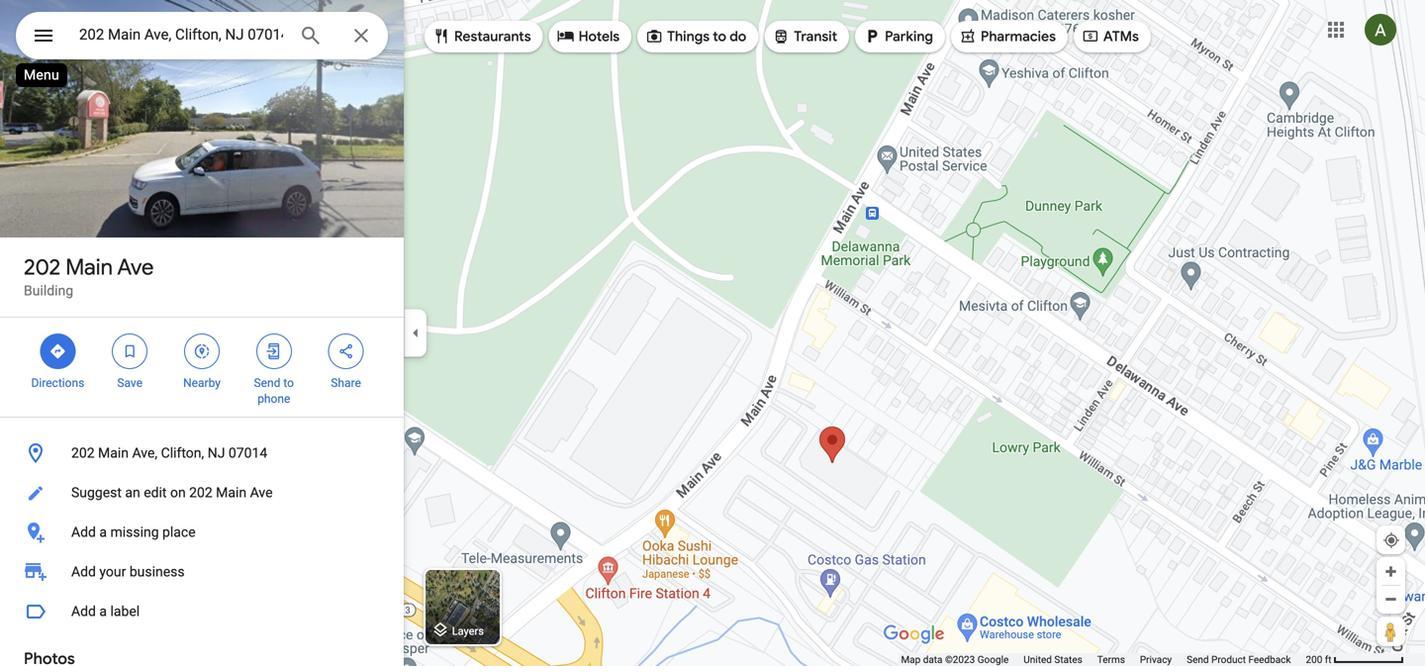 Task type: describe. For each thing, give the bounding box(es) containing it.
product
[[1211, 654, 1246, 666]]

add a missing place button
[[0, 513, 404, 552]]

 transit
[[772, 25, 837, 47]]

 search field
[[16, 12, 388, 63]]

states
[[1054, 654, 1082, 666]]

google maps element
[[0, 0, 1425, 666]]

suggest
[[71, 484, 122, 501]]

add for add a missing place
[[71, 524, 96, 540]]

show street view coverage image
[[1377, 617, 1405, 646]]

a for label
[[99, 603, 107, 620]]

share
[[331, 376, 361, 390]]

 pharmacies
[[959, 25, 1056, 47]]

to inside the  things to do
[[713, 28, 726, 46]]

terms button
[[1097, 653, 1125, 666]]

nearby
[[183, 376, 221, 390]]

missing
[[110, 524, 159, 540]]


[[557, 25, 575, 47]]

send product feedback button
[[1187, 653, 1291, 666]]

united
[[1024, 654, 1052, 666]]


[[32, 21, 55, 50]]

200 ft
[[1306, 654, 1332, 666]]


[[265, 340, 283, 362]]

footer inside google maps element
[[901, 653, 1306, 666]]


[[432, 25, 450, 47]]

add for add your business
[[71, 564, 96, 580]]

united states
[[1024, 654, 1082, 666]]

add a label button
[[0, 592, 404, 631]]

ave,
[[132, 445, 157, 461]]

zoom out image
[[1384, 592, 1398, 607]]

show your location image
[[1383, 531, 1400, 549]]

ave inside 202 main ave building
[[117, 253, 154, 281]]

google
[[978, 654, 1009, 666]]


[[337, 340, 355, 362]]

add a label
[[71, 603, 140, 620]]

add a missing place
[[71, 524, 196, 540]]

data
[[923, 654, 943, 666]]

label
[[110, 603, 140, 620]]

202 inside button
[[189, 484, 213, 501]]

send to phone
[[254, 376, 294, 406]]


[[772, 25, 790, 47]]

google account: angela cha  
(angela.cha@adept.ai) image
[[1365, 14, 1396, 46]]

add for add a label
[[71, 603, 96, 620]]


[[863, 25, 881, 47]]

parking
[[885, 28, 933, 46]]


[[959, 25, 977, 47]]

privacy button
[[1140, 653, 1172, 666]]

main for ave,
[[98, 445, 129, 461]]

202 main ave main content
[[0, 0, 404, 666]]

layers
[[452, 625, 484, 637]]

 hotels
[[557, 25, 620, 47]]

an
[[125, 484, 140, 501]]

202 for ave
[[24, 253, 60, 281]]

 parking
[[863, 25, 933, 47]]

map
[[901, 654, 921, 666]]



Task type: vqa. For each thing, say whether or not it's contained in the screenshot.


Task type: locate. For each thing, give the bounding box(es) containing it.
0 vertical spatial main
[[66, 253, 113, 281]]

202 up suggest
[[71, 445, 95, 461]]


[[121, 340, 139, 362]]

place
[[162, 524, 196, 540]]

things
[[667, 28, 710, 46]]

send left product
[[1187, 654, 1209, 666]]

0 horizontal spatial 202
[[24, 253, 60, 281]]

main inside 202 main ave building
[[66, 253, 113, 281]]

business
[[129, 564, 185, 580]]

0 horizontal spatial send
[[254, 376, 280, 390]]

add left label
[[71, 603, 96, 620]]

2 add from the top
[[71, 564, 96, 580]]

1 horizontal spatial to
[[713, 28, 726, 46]]

1 horizontal spatial ave
[[250, 484, 273, 501]]

on
[[170, 484, 186, 501]]

to
[[713, 28, 726, 46], [283, 376, 294, 390]]

suggest an edit on 202 main ave
[[71, 484, 273, 501]]

a left missing
[[99, 524, 107, 540]]

footer
[[901, 653, 1306, 666]]

save
[[117, 376, 143, 390]]

202 Main Ave, Clifton, NJ 07014 field
[[16, 12, 388, 59]]

a left label
[[99, 603, 107, 620]]

send product feedback
[[1187, 654, 1291, 666]]

0 vertical spatial a
[[99, 524, 107, 540]]

clifton,
[[161, 445, 204, 461]]

map data ©2023 google
[[901, 654, 1009, 666]]

to up phone
[[283, 376, 294, 390]]

add
[[71, 524, 96, 540], [71, 564, 96, 580], [71, 603, 96, 620]]

©2023
[[945, 654, 975, 666]]

transit
[[794, 28, 837, 46]]

collapse side panel image
[[405, 322, 427, 344]]

add your business link
[[0, 552, 404, 592]]

a inside "button"
[[99, 524, 107, 540]]

a for missing
[[99, 524, 107, 540]]

 things to do
[[645, 25, 746, 47]]

 button
[[16, 12, 71, 63]]

200
[[1306, 654, 1323, 666]]

a inside button
[[99, 603, 107, 620]]

202
[[24, 253, 60, 281], [71, 445, 95, 461], [189, 484, 213, 501]]

 atms
[[1082, 25, 1139, 47]]

a
[[99, 524, 107, 540], [99, 603, 107, 620]]

main up building
[[66, 253, 113, 281]]

send
[[254, 376, 280, 390], [1187, 654, 1209, 666]]

footer containing map data ©2023 google
[[901, 653, 1306, 666]]

ave down '07014'
[[250, 484, 273, 501]]

main inside 202 main ave, clifton, nj 07014 'button'
[[98, 445, 129, 461]]

200 ft button
[[1306, 654, 1404, 666]]

none field inside 202 main ave, clifton, nj 07014 field
[[79, 23, 283, 47]]

edit
[[144, 484, 167, 501]]

202 right on
[[189, 484, 213, 501]]

pharmacies
[[981, 28, 1056, 46]]

202 for ave,
[[71, 445, 95, 461]]

main for ave
[[66, 253, 113, 281]]

3 add from the top
[[71, 603, 96, 620]]

send up phone
[[254, 376, 280, 390]]

2 vertical spatial add
[[71, 603, 96, 620]]

2 a from the top
[[99, 603, 107, 620]]

0 horizontal spatial to
[[283, 376, 294, 390]]

add inside button
[[71, 603, 96, 620]]


[[645, 25, 663, 47]]

your
[[99, 564, 126, 580]]

phone
[[258, 392, 290, 406]]

terms
[[1097, 654, 1125, 666]]

0 vertical spatial 202
[[24, 253, 60, 281]]

zoom in image
[[1384, 564, 1398, 579]]

building
[[24, 283, 73, 299]]


[[49, 340, 67, 362]]

None field
[[79, 23, 283, 47]]

1 vertical spatial ave
[[250, 484, 273, 501]]

main
[[66, 253, 113, 281], [98, 445, 129, 461], [216, 484, 247, 501]]

hotels
[[579, 28, 620, 46]]

07014
[[228, 445, 267, 461]]

1 vertical spatial a
[[99, 603, 107, 620]]

do
[[730, 28, 746, 46]]

ave
[[117, 253, 154, 281], [250, 484, 273, 501]]

1 vertical spatial to
[[283, 376, 294, 390]]

main down nj
[[216, 484, 247, 501]]

nj
[[208, 445, 225, 461]]

ft
[[1325, 654, 1332, 666]]

ave up the  at left
[[117, 253, 154, 281]]

main inside suggest an edit on 202 main ave button
[[216, 484, 247, 501]]

0 horizontal spatial ave
[[117, 253, 154, 281]]

atms
[[1103, 28, 1139, 46]]

to left do
[[713, 28, 726, 46]]

0 vertical spatial send
[[254, 376, 280, 390]]

suggest an edit on 202 main ave button
[[0, 473, 404, 513]]


[[193, 340, 211, 362]]

202 up building
[[24, 253, 60, 281]]

united states button
[[1024, 653, 1082, 666]]

0 vertical spatial ave
[[117, 253, 154, 281]]

to inside the send to phone
[[283, 376, 294, 390]]

privacy
[[1140, 654, 1172, 666]]

202 inside 202 main ave building
[[24, 253, 60, 281]]

add your business
[[71, 564, 185, 580]]

send for send to phone
[[254, 376, 280, 390]]

202 main ave, clifton, nj 07014
[[71, 445, 267, 461]]

send inside "send product feedback" "button"
[[1187, 654, 1209, 666]]

202 main ave, clifton, nj 07014 button
[[0, 433, 404, 473]]

1 vertical spatial 202
[[71, 445, 95, 461]]

send inside the send to phone
[[254, 376, 280, 390]]

add left your
[[71, 564, 96, 580]]

send for send product feedback
[[1187, 654, 1209, 666]]

0 vertical spatial to
[[713, 28, 726, 46]]

add down suggest
[[71, 524, 96, 540]]

1 vertical spatial add
[[71, 564, 96, 580]]

1 a from the top
[[99, 524, 107, 540]]

0 vertical spatial add
[[71, 524, 96, 540]]

ave inside button
[[250, 484, 273, 501]]

directions
[[31, 376, 84, 390]]

1 horizontal spatial send
[[1187, 654, 1209, 666]]

1 vertical spatial main
[[98, 445, 129, 461]]

feedback
[[1248, 654, 1291, 666]]

add inside "button"
[[71, 524, 96, 540]]

1 add from the top
[[71, 524, 96, 540]]

202 main ave building
[[24, 253, 154, 299]]

 restaurants
[[432, 25, 531, 47]]

1 vertical spatial send
[[1187, 654, 1209, 666]]

actions for 202 main ave region
[[0, 318, 404, 417]]

202 inside 'button'
[[71, 445, 95, 461]]

restaurants
[[454, 28, 531, 46]]

2 vertical spatial main
[[216, 484, 247, 501]]

2 vertical spatial 202
[[189, 484, 213, 501]]

main left ave,
[[98, 445, 129, 461]]

1 horizontal spatial 202
[[71, 445, 95, 461]]


[[1082, 25, 1099, 47]]

2 horizontal spatial 202
[[189, 484, 213, 501]]



